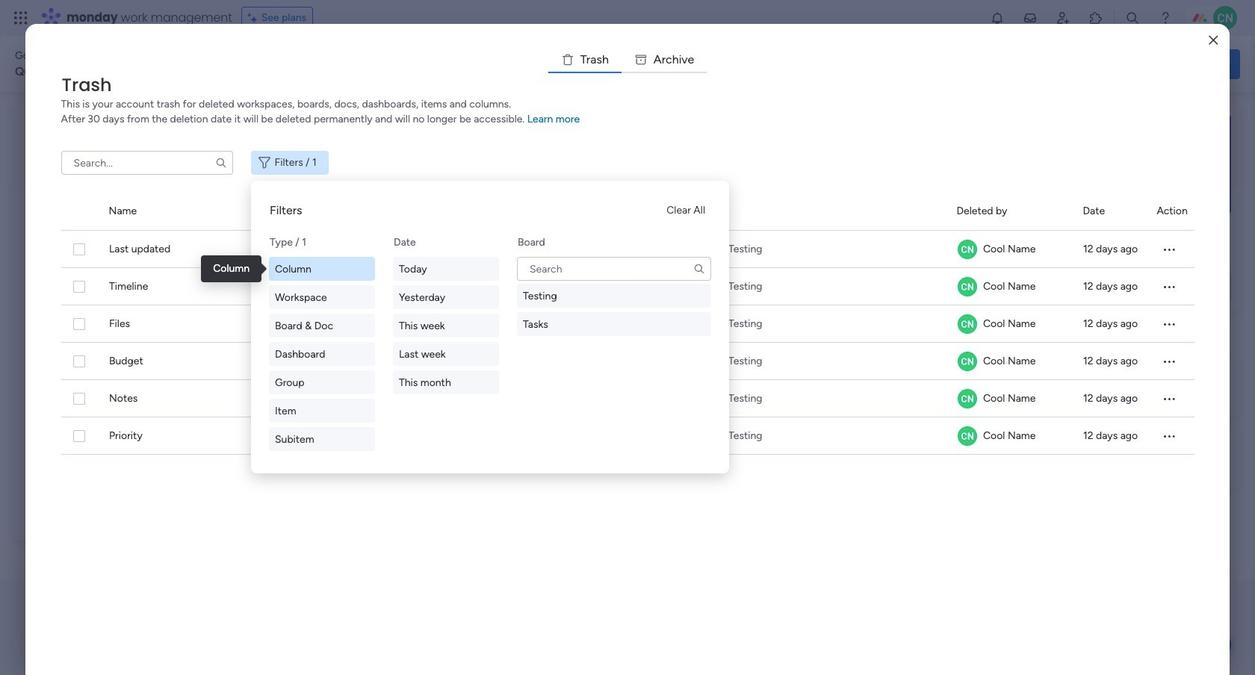 Task type: vqa. For each thing, say whether or not it's contained in the screenshot.
Password image
no



Task type: locate. For each thing, give the bounding box(es) containing it.
quick search results list box
[[33, 140, 981, 338]]

row group
[[61, 193, 1195, 231]]

0 horizontal spatial component image
[[52, 296, 65, 310]]

0 vertical spatial none search field
[[61, 151, 233, 175]]

3 row from the top
[[61, 306, 1195, 343]]

menu image
[[1162, 242, 1177, 257], [1162, 317, 1177, 332], [1162, 392, 1177, 407]]

1 vertical spatial menu image
[[1162, 354, 1177, 369]]

1 horizontal spatial component image
[[286, 296, 300, 310]]

0 horizontal spatial none search field
[[61, 151, 233, 175]]

3 menu image from the top
[[1162, 392, 1177, 407]]

workspace image
[[58, 451, 93, 487]]

2 menu image from the top
[[1162, 317, 1177, 332]]

cool name image for 3rd row from the top
[[958, 315, 977, 334]]

2 component image from the left
[[286, 296, 300, 310]]

search everything image
[[1125, 10, 1140, 25]]

1 vertical spatial menu image
[[1162, 317, 1177, 332]]

cell
[[957, 231, 1065, 268], [488, 268, 560, 306], [957, 268, 1065, 306], [488, 306, 560, 343], [957, 306, 1065, 343], [488, 343, 560, 380], [957, 343, 1065, 380], [488, 380, 560, 418], [957, 380, 1065, 418], [957, 418, 1065, 455]]

4 column header from the left
[[957, 193, 1065, 230]]

cool name image
[[958, 277, 977, 297]]

search image
[[215, 157, 227, 169], [694, 263, 705, 275]]

0 horizontal spatial search image
[[215, 157, 227, 169]]

0 vertical spatial search image
[[215, 157, 227, 169]]

notifications image
[[990, 10, 1005, 25]]

invite members image
[[1056, 10, 1071, 25]]

menu image for 6th row from the bottom
[[1162, 242, 1177, 257]]

1 row from the top
[[61, 231, 1195, 268]]

6 column header from the left
[[1157, 193, 1195, 230]]

1 component image from the left
[[52, 296, 65, 310]]

0 vertical spatial menu image
[[1162, 242, 1177, 257]]

1 horizontal spatial search image
[[694, 263, 705, 275]]

monday marketplace image
[[1089, 10, 1104, 25]]

1 menu image from the top
[[1162, 242, 1177, 257]]

2 vertical spatial menu image
[[1162, 392, 1177, 407]]

cool name image for second row from the bottom of the page
[[958, 389, 977, 409]]

1 vertical spatial search image
[[694, 263, 705, 275]]

1 vertical spatial none search field
[[517, 257, 711, 281]]

Search for items in the recycle bin search field
[[61, 151, 233, 175]]

None search field
[[61, 151, 233, 175], [517, 257, 711, 281]]

4 row from the top
[[61, 343, 1195, 380]]

component image
[[52, 296, 65, 310], [286, 296, 300, 310]]

0 vertical spatial menu image
[[1162, 280, 1177, 294]]

menu image for 3rd row from the top
[[1162, 317, 1177, 332]]

column header
[[61, 193, 91, 230], [109, 193, 470, 230], [578, 193, 939, 230], [957, 193, 1065, 230], [1083, 193, 1139, 230], [1157, 193, 1195, 230]]

row
[[61, 231, 1195, 268], [61, 268, 1195, 306], [61, 306, 1195, 343], [61, 343, 1195, 380], [61, 380, 1195, 418], [61, 418, 1195, 455]]

cool name image for third row from the bottom
[[958, 352, 977, 371]]

2 row from the top
[[61, 268, 1195, 306]]

table
[[61, 193, 1195, 652]]

help image
[[1158, 10, 1173, 25]]

public board image
[[286, 273, 303, 289]]

close image
[[1209, 35, 1218, 46]]

help center element
[[1016, 429, 1241, 488]]

2 vertical spatial menu image
[[1162, 429, 1177, 444]]

1 horizontal spatial none search field
[[517, 257, 711, 281]]

5 row from the top
[[61, 380, 1195, 418]]

cool name image
[[1214, 6, 1238, 30], [958, 240, 977, 259], [958, 315, 977, 334], [958, 352, 977, 371], [958, 389, 977, 409], [958, 427, 977, 446]]

menu image
[[1162, 280, 1177, 294], [1162, 354, 1177, 369], [1162, 429, 1177, 444]]



Task type: describe. For each thing, give the bounding box(es) containing it.
update feed image
[[1023, 10, 1038, 25]]

none search field search
[[517, 257, 711, 281]]

1 column header from the left
[[61, 193, 91, 230]]

select product image
[[13, 10, 28, 25]]

Search search field
[[517, 257, 711, 281]]

close recently visited image
[[33, 122, 51, 140]]

1 menu image from the top
[[1162, 280, 1177, 294]]

search image for search for items in the recycle bin search box
[[215, 157, 227, 169]]

templates image image
[[1030, 113, 1227, 216]]

open update feed (inbox) image
[[33, 356, 51, 374]]

2 menu image from the top
[[1162, 354, 1177, 369]]

3 column header from the left
[[578, 193, 939, 230]]

none search field search for items in the recycle bin
[[61, 151, 233, 175]]

search image for search search box
[[694, 263, 705, 275]]

see plans image
[[248, 10, 261, 26]]

close my workspaces image
[[33, 406, 51, 424]]

add to favorites image
[[470, 273, 485, 288]]

cool name image for 6th row from the bottom
[[958, 240, 977, 259]]

2 column header from the left
[[109, 193, 470, 230]]

menu image for second row from the bottom of the page
[[1162, 392, 1177, 407]]

5 column header from the left
[[1083, 193, 1139, 230]]

3 menu image from the top
[[1162, 429, 1177, 444]]

6 row from the top
[[61, 418, 1195, 455]]

getting started element
[[1016, 357, 1241, 417]]

add to favorites image
[[235, 273, 250, 288]]



